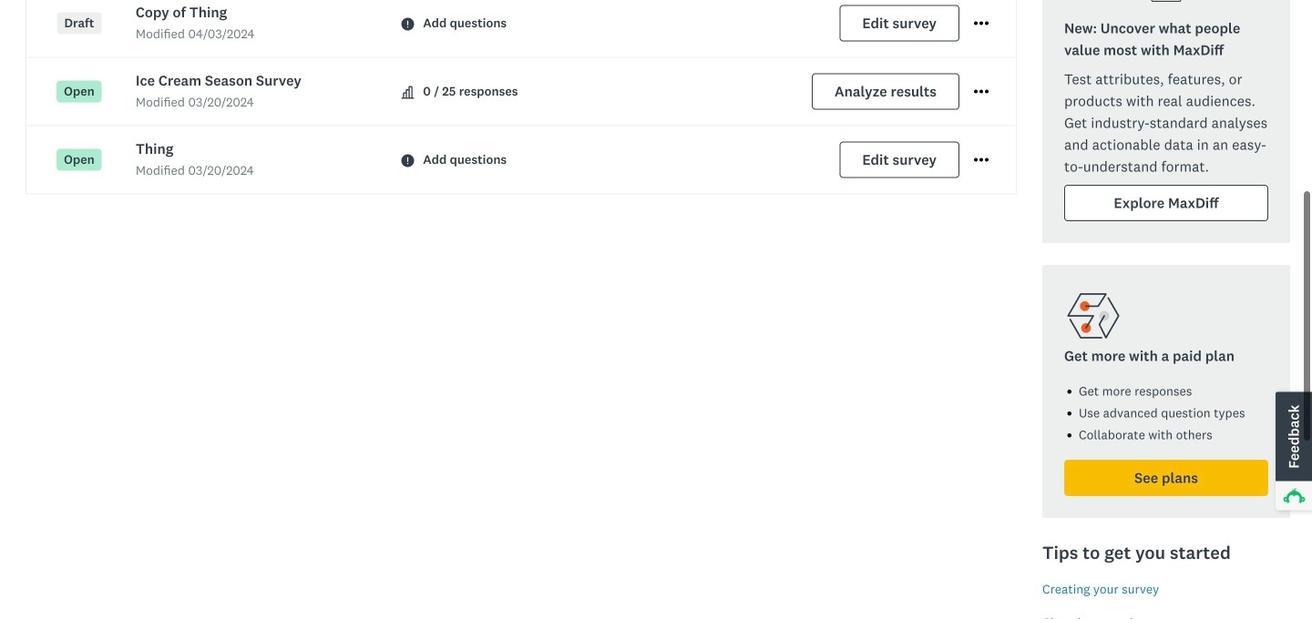 Task type: locate. For each thing, give the bounding box(es) containing it.
1 open menu image from the top
[[975, 16, 989, 31]]

1 vertical spatial warning image
[[401, 155, 414, 167]]

3 open menu image from the top
[[975, 90, 989, 94]]

open menu image
[[975, 16, 989, 31], [975, 22, 989, 25], [975, 90, 989, 94], [975, 153, 989, 168], [975, 158, 989, 162]]

warning image
[[401, 18, 414, 31], [401, 155, 414, 167]]

0 vertical spatial warning image
[[401, 18, 414, 31]]

response count image
[[401, 86, 414, 99], [401, 86, 414, 99]]

4 open menu image from the top
[[975, 153, 989, 168]]



Task type: describe. For each thing, give the bounding box(es) containing it.
2 warning image from the top
[[401, 155, 414, 167]]

2 open menu image from the top
[[975, 22, 989, 25]]

response based pricing icon image
[[1065, 287, 1123, 346]]

max diff icon image
[[1145, 0, 1189, 7]]

1 warning image from the top
[[401, 18, 414, 31]]

5 open menu image from the top
[[975, 158, 989, 162]]

open menu image
[[975, 85, 989, 99]]



Task type: vqa. For each thing, say whether or not it's contained in the screenshot.
Max Diff icon
yes



